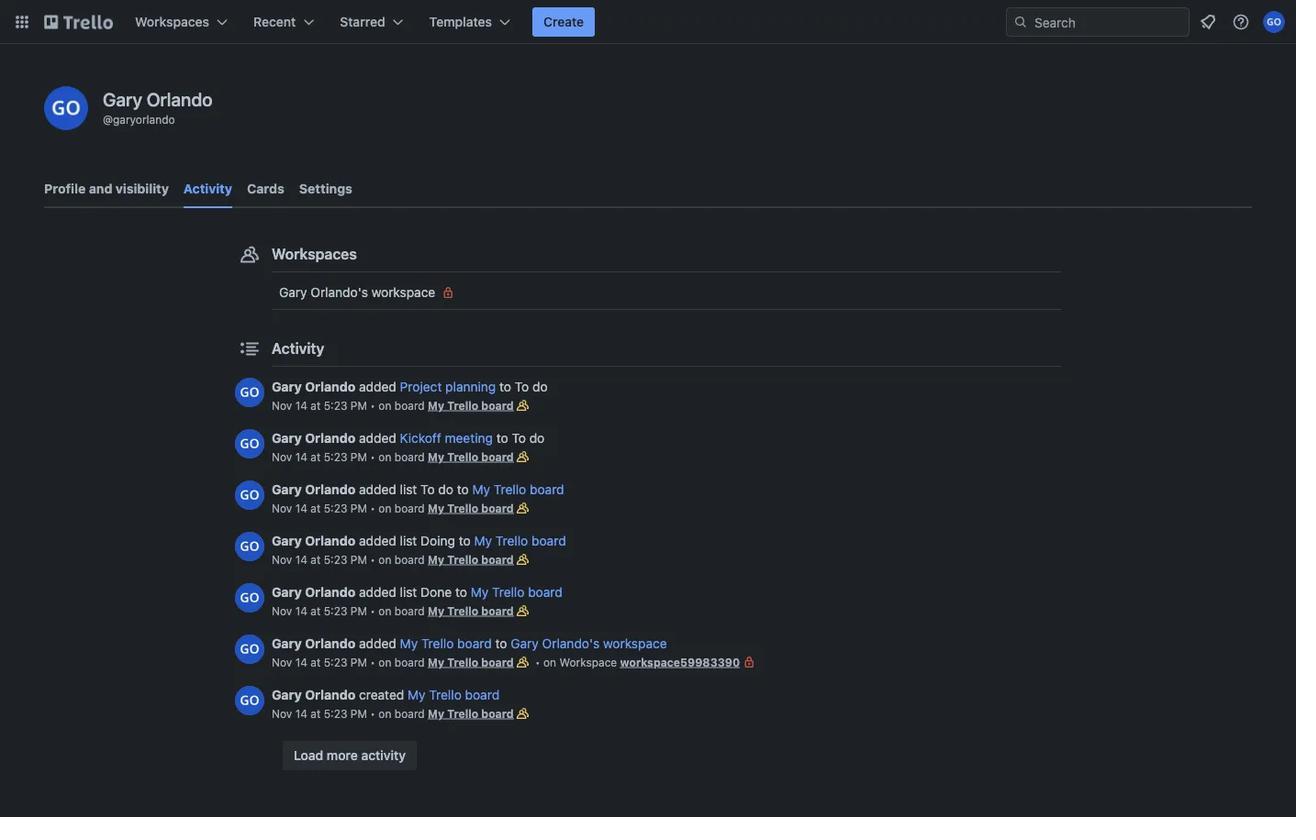 Task type: vqa. For each thing, say whether or not it's contained in the screenshot.
Your boards with 6 items element
no



Task type: locate. For each thing, give the bounding box(es) containing it.
3 pm from the top
[[350, 502, 367, 515]]

workspace up • on workspace workspace59983390
[[603, 637, 667, 652]]

orlando
[[147, 88, 213, 110], [305, 380, 356, 395], [305, 431, 356, 446], [305, 482, 356, 498], [305, 534, 356, 549], [305, 585, 356, 600], [305, 637, 356, 652], [305, 688, 356, 703]]

workspace59983390 link
[[620, 656, 740, 669]]

on
[[379, 399, 391, 412], [379, 451, 391, 464], [379, 502, 391, 515], [379, 553, 391, 566], [379, 605, 391, 618], [379, 656, 391, 669], [543, 656, 556, 669], [379, 708, 391, 721]]

3 all members of the workspace can see and edit this board. image from the top
[[514, 602, 532, 621]]

cards
[[247, 181, 284, 196]]

orlando for gary orlando @ garyorlando
[[147, 88, 213, 110]]

my
[[428, 399, 444, 412], [428, 451, 444, 464], [472, 482, 490, 498], [428, 502, 444, 515], [474, 534, 492, 549], [428, 553, 444, 566], [471, 585, 489, 600], [428, 605, 444, 618], [400, 637, 418, 652], [428, 656, 444, 669], [408, 688, 426, 703], [428, 708, 444, 721]]

2 14 from the top
[[295, 451, 307, 464]]

templates
[[429, 14, 492, 29]]

6 5:23 from the top
[[324, 656, 347, 669]]

workspaces up gary orlando's workspace in the left of the page
[[272, 246, 357, 263]]

to for gary orlando added kickoff meeting to to do
[[512, 431, 526, 446]]

settings
[[299, 181, 352, 196]]

• down 'gary orlando added list done to my trello board'
[[370, 605, 375, 618]]

my right created
[[408, 688, 426, 703]]

• down gary orlando added list to do to my trello board
[[370, 502, 375, 515]]

0 vertical spatial list
[[400, 482, 417, 498]]

nov
[[272, 399, 292, 412], [272, 451, 292, 464], [272, 502, 292, 515], [272, 553, 292, 566], [272, 605, 292, 618], [272, 656, 292, 669], [272, 708, 292, 721]]

activity
[[184, 181, 232, 196], [272, 340, 324, 358]]

5:23
[[324, 399, 347, 412], [324, 451, 347, 464], [324, 502, 347, 515], [324, 553, 347, 566], [324, 605, 347, 618], [324, 656, 347, 669], [324, 708, 347, 721]]

to down kickoff
[[421, 482, 435, 498]]

list down 'gary orlando added kickoff meeting to to do'
[[400, 482, 417, 498]]

0 vertical spatial do
[[532, 380, 548, 395]]

gary for gary orlando @ garyorlando
[[103, 88, 142, 110]]

gary orlando (garyorlando) image for to
[[235, 635, 264, 665]]

1 vertical spatial to
[[512, 431, 526, 446]]

list for to
[[400, 482, 417, 498]]

pm down 'gary orlando added list done to my trello board'
[[350, 605, 367, 618]]

pm for all members of the workspace can see and edit this board. image associated with to to do
[[350, 399, 367, 412]]

all members of the workspace can see and edit this board. image for gary orlando added list done to my trello board
[[514, 602, 532, 621]]

14 for gary orlando added list done to my trello board all members of the workspace can see and edit this board. image
[[295, 605, 307, 618]]

1 all members of the workspace can see and edit this board. image from the top
[[514, 448, 532, 466]]

orlando for gary orlando added list to do to my trello board
[[305, 482, 356, 498]]

to
[[499, 380, 511, 395], [496, 431, 508, 446], [457, 482, 469, 498], [459, 534, 471, 549], [455, 585, 467, 600], [495, 637, 507, 652]]

on left workspace
[[543, 656, 556, 669]]

workspace
[[371, 285, 435, 300], [603, 637, 667, 652]]

pm for all members of the workspace can see and edit this board. icon corresponding to to to do
[[350, 451, 367, 464]]

cards link
[[247, 173, 284, 206]]

at
[[311, 399, 321, 412], [311, 451, 321, 464], [311, 502, 321, 515], [311, 553, 321, 566], [311, 605, 321, 618], [311, 656, 321, 669], [311, 708, 321, 721]]

1 added from the top
[[359, 380, 396, 395]]

do right meeting
[[529, 431, 545, 446]]

• for gary orlando added list done to my trello board all members of the workspace can see and edit this board. image
[[370, 605, 375, 618]]

gary for gary orlando added my trello board to gary orlando's workspace
[[272, 637, 302, 652]]

•
[[370, 399, 375, 412], [370, 451, 375, 464], [370, 502, 375, 515], [370, 553, 375, 566], [370, 605, 375, 618], [370, 656, 375, 669], [535, 656, 540, 669], [370, 708, 375, 721]]

do
[[532, 380, 548, 395], [529, 431, 545, 446], [438, 482, 453, 498]]

pm for gary orlando added list to do to my trello board's all members of the workspace can see and edit this board. icon
[[350, 502, 367, 515]]

trello
[[447, 399, 478, 412], [447, 451, 478, 464], [494, 482, 526, 498], [447, 502, 478, 515], [496, 534, 528, 549], [447, 553, 478, 566], [492, 585, 525, 600], [447, 605, 478, 618], [421, 637, 454, 652], [447, 656, 478, 669], [429, 688, 462, 703], [447, 708, 478, 721]]

planning
[[445, 380, 496, 395]]

workspace59983390
[[620, 656, 740, 669]]

load more activity
[[294, 749, 406, 764]]

starred button
[[329, 7, 415, 37]]

do right planning
[[532, 380, 548, 395]]

pm down gary orlando added list doing to my trello board
[[350, 553, 367, 566]]

1 vertical spatial do
[[529, 431, 545, 446]]

all members of the workspace can see and edit this board. image
[[514, 448, 532, 466], [514, 499, 532, 518]]

list left 'doing'
[[400, 534, 417, 549]]

3 added from the top
[[359, 482, 396, 498]]

2 nov 14 at 5:23 pm • on board my trello board from the top
[[272, 451, 514, 464]]

pm for gary orlando added list done to my trello board all members of the workspace can see and edit this board. image
[[350, 605, 367, 618]]

workspaces up gary orlando @ garyorlando
[[135, 14, 209, 29]]

my down meeting
[[472, 482, 490, 498]]

• down gary orlando added project planning to to do
[[370, 399, 375, 412]]

2 added from the top
[[359, 431, 396, 446]]

gary for gary orlando added list to do to my trello board
[[272, 482, 302, 498]]

activity left cards
[[184, 181, 232, 196]]

orlando inside gary orlando @ garyorlando
[[147, 88, 213, 110]]

on down 'gary orlando added kickoff meeting to to do'
[[379, 451, 391, 464]]

list for doing
[[400, 534, 417, 549]]

• down created
[[370, 708, 375, 721]]

3 14 from the top
[[295, 502, 307, 515]]

workspaces
[[135, 14, 209, 29], [272, 246, 357, 263]]

activity link
[[184, 173, 232, 208]]

5:23 up the gary orlando created my trello board
[[324, 656, 347, 669]]

nov 14 at 5:23 pm • on board my trello board down gary orlando added list doing to my trello board
[[272, 553, 514, 566]]

• up created
[[370, 656, 375, 669]]

added left kickoff
[[359, 431, 396, 446]]

templates button
[[418, 7, 521, 37]]

pm down gary orlando added project planning to to do
[[350, 399, 367, 412]]

14 for all members of the workspace can see and edit this board. image associated with to to do
[[295, 399, 307, 412]]

5:23 down gary orlando added list doing to my trello board
[[324, 553, 347, 566]]

• on workspace workspace59983390
[[532, 656, 740, 669]]

pm
[[350, 399, 367, 412], [350, 451, 367, 464], [350, 502, 367, 515], [350, 553, 367, 566], [350, 605, 367, 618], [350, 656, 367, 669], [350, 708, 367, 721]]

1 horizontal spatial workspaces
[[272, 246, 357, 263]]

and
[[89, 181, 112, 196]]

added up created
[[359, 637, 396, 652]]

gary for gary orlando added kickoff meeting to to do
[[272, 431, 302, 446]]

1 14 from the top
[[295, 399, 307, 412]]

1 all members of the workspace can see and edit this board. image from the top
[[514, 397, 532, 415]]

7 14 from the top
[[295, 708, 307, 721]]

added left 'doing'
[[359, 534, 396, 549]]

2 vertical spatial list
[[400, 585, 417, 600]]

orlando's
[[311, 285, 368, 300], [542, 637, 600, 652]]

5 14 from the top
[[295, 605, 307, 618]]

load
[[294, 749, 323, 764]]

to for meeting
[[496, 431, 508, 446]]

0 horizontal spatial workspaces
[[135, 14, 209, 29]]

0 horizontal spatial workspace
[[371, 285, 435, 300]]

recent
[[253, 14, 296, 29]]

to for done
[[455, 585, 467, 600]]

• for all members of the workspace can see and edit this board. image corresponding to gary orlando created my trello board
[[370, 708, 375, 721]]

gary orlando (garyorlando) image
[[1263, 11, 1285, 33], [235, 378, 264, 408], [235, 430, 264, 459], [235, 532, 264, 562], [235, 584, 264, 613]]

gary orlando added list doing to my trello board
[[272, 534, 566, 549]]

5:23 down 'gary orlando added kickoff meeting to to do'
[[324, 451, 347, 464]]

added
[[359, 380, 396, 395], [359, 431, 396, 446], [359, 482, 396, 498], [359, 534, 396, 549], [359, 585, 396, 600], [359, 637, 396, 652]]

14 for all members of the workspace can see and edit this board. image corresponding to gary orlando added list doing to my trello board
[[295, 553, 307, 566]]

2 all members of the workspace can see and edit this board. image from the top
[[514, 551, 532, 569]]

• for all members of the workspace can see and edit this board. icon corresponding to to to do
[[370, 451, 375, 464]]

7 at from the top
[[311, 708, 321, 721]]

pm up created
[[350, 656, 367, 669]]

0 vertical spatial activity
[[184, 181, 232, 196]]

2 list from the top
[[400, 534, 417, 549]]

4 pm from the top
[[350, 553, 367, 566]]

0 vertical spatial all members of the workspace can see and edit this board. image
[[514, 448, 532, 466]]

• down 'gary orlando added kickoff meeting to to do'
[[370, 451, 375, 464]]

my down kickoff meeting link
[[428, 451, 444, 464]]

nov 14 at 5:23 pm • on board my trello board down gary orlando added project planning to to do
[[272, 399, 514, 412]]

added down 'gary orlando added kickoff meeting to to do'
[[359, 482, 396, 498]]

@
[[103, 113, 113, 126]]

list left done
[[400, 585, 417, 600]]

1 vertical spatial list
[[400, 534, 417, 549]]

14 for all members of the workspace can see and edit this board. icon corresponding to to to do
[[295, 451, 307, 464]]

1 vertical spatial activity
[[272, 340, 324, 358]]

5 nov from the top
[[272, 605, 292, 618]]

0 vertical spatial workspaces
[[135, 14, 209, 29]]

orlando for gary orlando added my trello board to gary orlando's workspace
[[305, 637, 356, 652]]

0 notifications image
[[1197, 11, 1219, 33]]

my down 'gary orlando added list done to my trello board'
[[400, 637, 418, 652]]

4 14 from the top
[[295, 553, 307, 566]]

0 horizontal spatial orlando's
[[311, 285, 368, 300]]

3 at from the top
[[311, 502, 321, 515]]

4 5:23 from the top
[[324, 553, 347, 566]]

0 vertical spatial to
[[515, 380, 529, 395]]

pm for all members of the workspace can see and edit this board. image corresponding to gary orlando created my trello board
[[350, 708, 367, 721]]

5 all members of the workspace can see and edit this board. image from the top
[[514, 705, 532, 723]]

1 vertical spatial workspaces
[[272, 246, 357, 263]]

• down gary orlando added list doing to my trello board
[[370, 553, 375, 566]]

pm down created
[[350, 708, 367, 721]]

my trello board link
[[428, 399, 514, 412], [428, 451, 514, 464], [472, 482, 564, 498], [428, 502, 514, 515], [474, 534, 566, 549], [428, 553, 514, 566], [471, 585, 563, 600], [428, 605, 514, 618], [400, 637, 492, 652], [428, 656, 514, 669], [408, 688, 500, 703], [428, 708, 514, 721]]

0 vertical spatial orlando's
[[311, 285, 368, 300]]

to right meeting
[[512, 431, 526, 446]]

all members of the workspace can see and edit this board. image for gary orlando created my trello board
[[514, 705, 532, 723]]

board
[[395, 399, 425, 412], [481, 399, 514, 412], [395, 451, 425, 464], [481, 451, 514, 464], [530, 482, 564, 498], [395, 502, 425, 515], [481, 502, 514, 515], [532, 534, 566, 549], [395, 553, 425, 566], [481, 553, 514, 566], [528, 585, 563, 600], [395, 605, 425, 618], [481, 605, 514, 618], [457, 637, 492, 652], [395, 656, 425, 669], [481, 656, 514, 669], [465, 688, 500, 703], [395, 708, 425, 721], [481, 708, 514, 721]]

gary
[[103, 88, 142, 110], [279, 285, 307, 300], [272, 380, 302, 395], [272, 431, 302, 446], [272, 482, 302, 498], [272, 534, 302, 549], [272, 585, 302, 600], [272, 637, 302, 652], [511, 637, 539, 652], [272, 688, 302, 703]]

on down the gary orlando created my trello board
[[379, 708, 391, 721]]

list
[[400, 482, 417, 498], [400, 534, 417, 549], [400, 585, 417, 600]]

profile
[[44, 181, 86, 196]]

project
[[400, 380, 442, 395]]

orlando for gary orlando added list doing to my trello board
[[305, 534, 356, 549]]

on down gary orlando added list to do to my trello board
[[379, 502, 391, 515]]

1 vertical spatial orlando's
[[542, 637, 600, 652]]

to right planning
[[515, 380, 529, 395]]

on down 'gary orlando added list done to my trello board'
[[379, 605, 391, 618]]

5:23 up more
[[324, 708, 347, 721]]

gary orlando's workspace link
[[272, 278, 1061, 307], [511, 637, 667, 652]]

garyorlando
[[113, 113, 175, 126]]

added for to
[[359, 482, 396, 498]]

1 list from the top
[[400, 482, 417, 498]]

gary inside gary orlando @ garyorlando
[[103, 88, 142, 110]]

nov 14 at 5:23 pm • on board my trello board down the gary orlando created my trello board
[[272, 708, 514, 721]]

open information menu image
[[1232, 13, 1250, 31]]

4 added from the top
[[359, 534, 396, 549]]

nov 14 at 5:23 pm • on board my trello board up the gary orlando created my trello board
[[272, 656, 514, 669]]

my right done
[[471, 585, 489, 600]]

nov 14 at 5:23 pm • on board my trello board
[[272, 399, 514, 412], [272, 451, 514, 464], [272, 502, 514, 515], [272, 553, 514, 566], [272, 605, 514, 618], [272, 656, 514, 669], [272, 708, 514, 721]]

5:23 down gary orlando added list to do to my trello board
[[324, 502, 347, 515]]

added for done
[[359, 585, 396, 600]]

4 nov from the top
[[272, 553, 292, 566]]

6 added from the top
[[359, 637, 396, 652]]

1 vertical spatial all members of the workspace can see and edit this board. image
[[514, 499, 532, 518]]

pm down gary orlando added list to do to my trello board
[[350, 502, 367, 515]]

starred
[[340, 14, 385, 29]]

gary orlando (garyorlando) image
[[44, 86, 88, 130], [235, 481, 264, 510], [235, 635, 264, 665], [235, 687, 264, 716]]

nov 14 at 5:23 pm • on board my trello board down 'gary orlando added kickoff meeting to to do'
[[272, 451, 514, 464]]

gary orlando added kickoff meeting to to do
[[272, 431, 545, 446]]

3 nov 14 at 5:23 pm • on board my trello board from the top
[[272, 502, 514, 515]]

added for doing
[[359, 534, 396, 549]]

5:23 down gary orlando added project planning to to do
[[324, 399, 347, 412]]

6 pm from the top
[[350, 656, 367, 669]]

added left project
[[359, 380, 396, 395]]

14
[[295, 399, 307, 412], [295, 451, 307, 464], [295, 502, 307, 515], [295, 553, 307, 566], [295, 605, 307, 618], [295, 656, 307, 669], [295, 708, 307, 721]]

kickoff
[[400, 431, 441, 446]]

3 list from the top
[[400, 585, 417, 600]]

do for gary orlando added project planning to to do
[[532, 380, 548, 395]]

4 all members of the workspace can see and edit this board. image from the top
[[514, 654, 532, 672]]

2 pm from the top
[[350, 451, 367, 464]]

gary orlando added my trello board to gary orlando's workspace
[[272, 637, 667, 652]]

pm down 'gary orlando added kickoff meeting to to do'
[[350, 451, 367, 464]]

1 pm from the top
[[350, 399, 367, 412]]

my down done
[[428, 605, 444, 618]]

on down gary orlando added project planning to to do
[[379, 399, 391, 412]]

2 all members of the workspace can see and edit this board. image from the top
[[514, 499, 532, 518]]

nov 14 at 5:23 pm • on board my trello board down gary orlando added list to do to my trello board
[[272, 502, 514, 515]]

activity down gary orlando's workspace in the left of the page
[[272, 340, 324, 358]]

added for meeting
[[359, 431, 396, 446]]

do down kickoff meeting link
[[438, 482, 453, 498]]

7 pm from the top
[[350, 708, 367, 721]]

5:23 down 'gary orlando added list done to my trello board'
[[324, 605, 347, 618]]

my down gary orlando added my trello board to gary orlando's workspace
[[428, 656, 444, 669]]

5 pm from the top
[[350, 605, 367, 618]]

workspace left sm image
[[371, 285, 435, 300]]

added left done
[[359, 585, 396, 600]]

all members of the workspace can see and edit this board. image
[[514, 397, 532, 415], [514, 551, 532, 569], [514, 602, 532, 621], [514, 654, 532, 672], [514, 705, 532, 723]]

to
[[515, 380, 529, 395], [512, 431, 526, 446], [421, 482, 435, 498]]

1 vertical spatial workspace
[[603, 637, 667, 652]]

all members of the workspace can see and edit this board. image for to to do
[[514, 397, 532, 415]]

nov 14 at 5:23 pm • on board my trello board down 'gary orlando added list done to my trello board'
[[272, 605, 514, 618]]

5 added from the top
[[359, 585, 396, 600]]

0 vertical spatial workspace
[[371, 285, 435, 300]]



Task type: describe. For each thing, give the bounding box(es) containing it.
5 at from the top
[[311, 605, 321, 618]]

gary orlando (garyorlando) image for gary orlando added list to do to my trello board
[[235, 481, 264, 510]]

gary for gary orlando's workspace
[[279, 285, 307, 300]]

2 vertical spatial do
[[438, 482, 453, 498]]

5 nov 14 at 5:23 pm • on board my trello board from the top
[[272, 605, 514, 618]]

orlando for gary orlando added project planning to to do
[[305, 380, 356, 395]]

workspaces inside dropdown button
[[135, 14, 209, 29]]

my down project planning link
[[428, 399, 444, 412]]

workspace
[[559, 656, 617, 669]]

gary orlando added list done to my trello board
[[272, 585, 563, 600]]

7 nov 14 at 5:23 pm • on board my trello board from the top
[[272, 708, 514, 721]]

• left workspace
[[535, 656, 540, 669]]

3 nov from the top
[[272, 502, 292, 515]]

• for all members of the workspace can see and edit this board. image associated with to to do
[[370, 399, 375, 412]]

1 horizontal spatial activity
[[272, 340, 324, 358]]

2 vertical spatial to
[[421, 482, 435, 498]]

gary orlando's workspace
[[279, 285, 435, 300]]

gary for gary orlando added project planning to to do
[[272, 380, 302, 395]]

1 nov from the top
[[272, 399, 292, 412]]

2 at from the top
[[311, 451, 321, 464]]

3 5:23 from the top
[[324, 502, 347, 515]]

1 horizontal spatial workspace
[[603, 637, 667, 652]]

list for done
[[400, 585, 417, 600]]

gary for gary orlando added list done to my trello board
[[272, 585, 302, 600]]

1 at from the top
[[311, 399, 321, 412]]

1 horizontal spatial orlando's
[[542, 637, 600, 652]]

more
[[327, 749, 358, 764]]

kickoff meeting link
[[400, 431, 493, 446]]

all members of the workspace can see and edit this board. image for to to do
[[514, 448, 532, 466]]

gary orlando @ garyorlando
[[103, 88, 213, 126]]

to for gary orlando added project planning to to do
[[515, 380, 529, 395]]

1 vertical spatial gary orlando's workspace link
[[511, 637, 667, 652]]

14 for all members of the workspace can see and edit this board. image corresponding to gary orlando created my trello board
[[295, 708, 307, 721]]

my right 'doing'
[[474, 534, 492, 549]]

orlando's inside the gary orlando's workspace link
[[311, 285, 368, 300]]

profile and visibility link
[[44, 173, 169, 206]]

6 14 from the top
[[295, 656, 307, 669]]

on down gary orlando added list doing to my trello board
[[379, 553, 391, 566]]

orlando for gary orlando added kickoff meeting to to do
[[305, 431, 356, 446]]

profile and visibility
[[44, 181, 169, 196]]

back to home image
[[44, 7, 113, 37]]

do for gary orlando added kickoff meeting to to do
[[529, 431, 545, 446]]

to for doing
[[459, 534, 471, 549]]

1 5:23 from the top
[[324, 399, 347, 412]]

my down gary orlando added list to do to my trello board
[[428, 502, 444, 515]]

14 for gary orlando added list to do to my trello board's all members of the workspace can see and edit this board. icon
[[295, 502, 307, 515]]

doing
[[421, 534, 455, 549]]

gary for gary orlando created my trello board
[[272, 688, 302, 703]]

sm image
[[439, 284, 457, 302]]

orlando for gary orlando created my trello board
[[305, 688, 356, 703]]

2 nov from the top
[[272, 451, 292, 464]]

Search field
[[1028, 8, 1189, 36]]

6 nov from the top
[[272, 656, 292, 669]]

1 nov 14 at 5:23 pm • on board my trello board from the top
[[272, 399, 514, 412]]

7 5:23 from the top
[[324, 708, 347, 721]]

6 nov 14 at 5:23 pm • on board my trello board from the top
[[272, 656, 514, 669]]

create button
[[532, 7, 595, 37]]

4 at from the top
[[311, 553, 321, 566]]

gary orlando added list to do to my trello board
[[272, 482, 564, 498]]

settings link
[[299, 173, 352, 206]]

created
[[359, 688, 404, 703]]

to for planning
[[499, 380, 511, 395]]

workspaces button
[[124, 7, 239, 37]]

all members of the workspace can see and edit this board. image for gary orlando added list to do to my trello board
[[514, 499, 532, 518]]

• for all members of the workspace can see and edit this board. image corresponding to gary orlando added list doing to my trello board
[[370, 553, 375, 566]]

all members of the workspace can see and edit this board. image for gary orlando added list doing to my trello board
[[514, 551, 532, 569]]

my down 'doing'
[[428, 553, 444, 566]]

create
[[543, 14, 584, 29]]

6 at from the top
[[311, 656, 321, 669]]

orlando for gary orlando added list done to my trello board
[[305, 585, 356, 600]]

recent button
[[242, 7, 325, 37]]

2 5:23 from the top
[[324, 451, 347, 464]]

0 horizontal spatial activity
[[184, 181, 232, 196]]

meeting
[[445, 431, 493, 446]]

visibility
[[116, 181, 169, 196]]

gary for gary orlando added list doing to my trello board
[[272, 534, 302, 549]]

5 5:23 from the top
[[324, 605, 347, 618]]

added for trello
[[359, 637, 396, 652]]

load more activity link
[[283, 742, 417, 771]]

gary orlando (garyorlando) image for gary orlando created my trello board
[[235, 687, 264, 716]]

this workspace is private. it's not indexed or visible to those outside the workspace. image
[[740, 654, 758, 672]]

gary orlando added project planning to to do
[[272, 380, 548, 395]]

project planning link
[[400, 380, 496, 395]]

0 vertical spatial gary orlando's workspace link
[[272, 278, 1061, 307]]

search image
[[1013, 15, 1028, 29]]

done
[[421, 585, 452, 600]]

on up the gary orlando created my trello board
[[379, 656, 391, 669]]

all members of the workspace can see and edit this board. image for to
[[514, 654, 532, 672]]

7 nov from the top
[[272, 708, 292, 721]]

my down the gary orlando created my trello board
[[428, 708, 444, 721]]

pm for all members of the workspace can see and edit this board. image corresponding to gary orlando added list doing to my trello board
[[350, 553, 367, 566]]

added for planning
[[359, 380, 396, 395]]

4 nov 14 at 5:23 pm • on board my trello board from the top
[[272, 553, 514, 566]]

gary orlando created my trello board
[[272, 688, 500, 703]]

• for gary orlando added list to do to my trello board's all members of the workspace can see and edit this board. icon
[[370, 502, 375, 515]]

primary element
[[0, 0, 1296, 44]]

activity
[[361, 749, 406, 764]]



